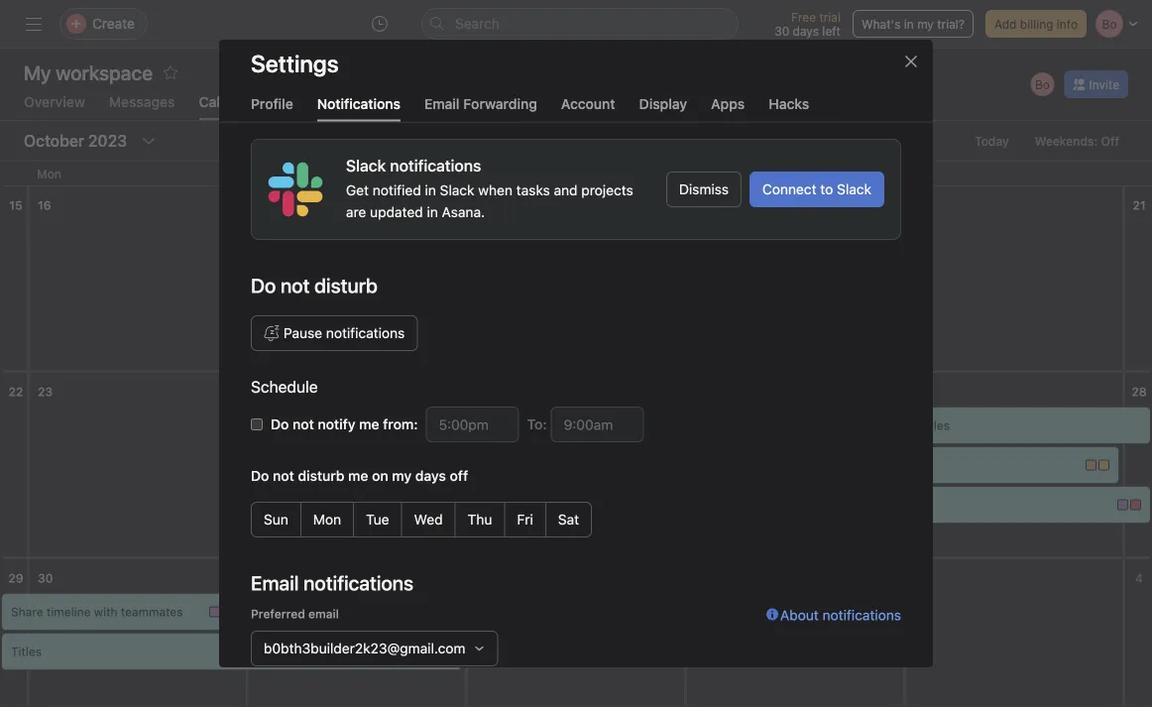 Task type: locate. For each thing, give the bounding box(es) containing it.
in right the what's
[[904, 17, 914, 31]]

1 horizontal spatial slack
[[837, 180, 872, 197]]

mon up 16
[[37, 167, 62, 180]]

thu
[[694, 167, 716, 180], [468, 511, 492, 527]]

0 horizontal spatial bo
[[266, 418, 281, 432]]

are
[[346, 203, 366, 220]]

in
[[904, 17, 914, 31], [425, 181, 436, 198], [427, 203, 438, 220]]

notifications right "about"
[[823, 606, 901, 623]]

days off
[[415, 467, 468, 483]]

do
[[251, 273, 276, 297], [271, 416, 289, 432], [251, 467, 269, 483]]

not for notify
[[293, 416, 314, 432]]

overview button
[[24, 94, 85, 120]]

notifications down not disturb
[[326, 324, 405, 341]]

slack notifications get notified in slack when tasks and projects are updated in asana.
[[346, 156, 633, 220]]

notifications
[[326, 324, 405, 341], [823, 606, 901, 623]]

notifications
[[317, 95, 401, 112]]

my workspace
[[24, 60, 153, 84]]

in left asana.
[[427, 203, 438, 220]]

do for do not disturb
[[251, 273, 276, 297]]

info
[[1057, 17, 1078, 31]]

1 horizontal spatial my
[[917, 17, 934, 31]]

mon
[[37, 167, 62, 180], [313, 511, 341, 527]]

0 horizontal spatial tue
[[256, 167, 277, 180]]

0 vertical spatial in
[[904, 17, 914, 31]]

1 horizontal spatial thu
[[694, 167, 716, 180]]

28
[[1132, 385, 1147, 399]]

1 horizontal spatial titles
[[919, 418, 950, 432]]

not left notify
[[293, 416, 314, 432]]

notify
[[318, 416, 356, 432]]

days
[[793, 24, 819, 38]]

0 horizontal spatial wed
[[414, 511, 443, 527]]

my
[[917, 17, 934, 31], [392, 467, 412, 483]]

project
[[321, 418, 361, 432]]

add
[[995, 17, 1017, 31]]

mon down disturb
[[313, 511, 341, 527]]

to:
[[527, 416, 547, 432]]

1 vertical spatial my
[[392, 467, 412, 483]]

billing
[[1020, 17, 1054, 31]]

draft
[[290, 418, 318, 432]]

1 vertical spatial tue
[[366, 511, 389, 527]]

0 horizontal spatial 30
[[38, 571, 53, 585]]

not disturb
[[281, 273, 378, 297]]

4
[[1135, 571, 1143, 585]]

me
[[348, 467, 368, 483]]

apps
[[711, 95, 745, 112]]

1 horizontal spatial notifications
[[823, 606, 901, 623]]

do left not disturb
[[251, 273, 276, 297]]

slack right to
[[837, 180, 872, 197]]

not left disturb
[[273, 467, 294, 483]]

1 vertical spatial 30
[[38, 571, 53, 585]]

do right do not notify me from: checkbox
[[271, 416, 289, 432]]

21
[[1133, 198, 1146, 212]]

about notifications link
[[767, 604, 901, 690]]

tasks
[[516, 181, 550, 198]]

1 vertical spatial wed
[[414, 511, 443, 527]]

email forwarding button
[[424, 95, 537, 121]]

slack up asana.
[[440, 181, 475, 198]]

bo right do not notify me from: checkbox
[[266, 418, 281, 432]]

0 horizontal spatial notifications
[[326, 324, 405, 341]]

0 vertical spatial do
[[251, 273, 276, 297]]

1 horizontal spatial mon
[[313, 511, 341, 527]]

tue down on
[[366, 511, 389, 527]]

asana.
[[442, 203, 485, 220]]

0 vertical spatial bo
[[1035, 77, 1050, 91]]

do up sun
[[251, 467, 269, 483]]

17
[[257, 198, 269, 212]]

not for disturb
[[273, 467, 294, 483]]

1 vertical spatial mon
[[313, 511, 341, 527]]

0 horizontal spatial titles
[[11, 645, 42, 658]]

b0bth3builder2k23@gmail.com
[[264, 640, 466, 656]]

tue up 17
[[256, 167, 277, 180]]

draft project brief
[[290, 418, 390, 432]]

1 vertical spatial do
[[271, 416, 289, 432]]

1 horizontal spatial wed
[[475, 167, 500, 180]]

timeline
[[47, 605, 91, 619]]

0 horizontal spatial thu
[[468, 511, 492, 527]]

2 vertical spatial do
[[251, 467, 269, 483]]

0 vertical spatial 30
[[775, 24, 790, 38]]

19
[[695, 198, 709, 212]]

23
[[38, 385, 53, 399]]

wed down days off
[[414, 511, 443, 527]]

overview
[[24, 94, 85, 110]]

my right on
[[392, 467, 412, 483]]

30 left days
[[775, 24, 790, 38]]

1 vertical spatial titles
[[11, 645, 42, 658]]

0 vertical spatial thu
[[694, 167, 716, 180]]

1 vertical spatial thu
[[468, 511, 492, 527]]

left
[[822, 24, 841, 38]]

add billing info
[[995, 17, 1078, 31]]

31
[[257, 571, 270, 585]]

on
[[372, 467, 388, 483]]

not
[[293, 416, 314, 432], [273, 467, 294, 483]]

add to starred image
[[163, 64, 179, 80]]

notified
[[373, 181, 421, 198]]

weekends: off button
[[1026, 127, 1129, 155]]

connect
[[763, 180, 817, 197]]

thu left fri on the bottom left of page
[[468, 511, 492, 527]]

calendar
[[199, 94, 258, 110]]

search
[[455, 15, 500, 32]]

in down the slack notifications
[[425, 181, 436, 198]]

1 vertical spatial not
[[273, 467, 294, 483]]

16
[[38, 198, 51, 212]]

0 vertical spatial not
[[293, 416, 314, 432]]

bo
[[1035, 77, 1050, 91], [266, 418, 281, 432]]

22
[[9, 385, 23, 399]]

notifications inside dropdown button
[[326, 324, 405, 341]]

0 vertical spatial notifications
[[326, 324, 405, 341]]

about
[[780, 606, 819, 623]]

my left trial? at the right top
[[917, 17, 934, 31]]

email
[[424, 95, 460, 112]]

invite
[[1089, 77, 1120, 91]]

wed up when
[[475, 167, 500, 180]]

slack icon image
[[268, 161, 323, 217]]

0 vertical spatial titles
[[919, 418, 950, 432]]

october 2023
[[24, 131, 127, 150]]

notifications button
[[317, 95, 401, 121]]

None text field
[[426, 406, 519, 442], [551, 406, 644, 442], [426, 406, 519, 442], [551, 406, 644, 442]]

bo left invite button at the right of the page
[[1035, 77, 1050, 91]]

1 horizontal spatial 30
[[775, 24, 790, 38]]

0 vertical spatial my
[[917, 17, 934, 31]]

what's in my trial? button
[[853, 10, 974, 38]]

30 right 29 at left bottom
[[38, 571, 53, 585]]

what's
[[862, 17, 901, 31]]

hacks
[[769, 95, 809, 112]]

thu up 19
[[694, 167, 716, 180]]

search list box
[[421, 8, 739, 40]]

0 horizontal spatial mon
[[37, 167, 62, 180]]

0 horizontal spatial slack
[[440, 181, 475, 198]]

free
[[791, 10, 816, 24]]

about notifications
[[780, 606, 901, 623]]

1 vertical spatial notifications
[[823, 606, 901, 623]]

with
[[94, 605, 117, 619]]

1 horizontal spatial tue
[[366, 511, 389, 527]]

tue
[[256, 167, 277, 180], [366, 511, 389, 527]]

connect to slack link
[[750, 171, 885, 207]]



Task type: describe. For each thing, give the bounding box(es) containing it.
teammates
[[121, 605, 183, 619]]

today
[[975, 134, 1009, 148]]

notifications for about notifications
[[823, 606, 901, 623]]

updated
[[370, 203, 423, 220]]

preferred email
[[251, 606, 339, 620]]

do for do not notify me from:
[[271, 416, 289, 432]]

do not disturb me on my days off
[[251, 467, 468, 483]]

schedule
[[251, 377, 318, 396]]

projects
[[581, 181, 633, 198]]

do for do not disturb me on my days off
[[251, 467, 269, 483]]

0 horizontal spatial my
[[392, 467, 412, 483]]

apps button
[[711, 95, 745, 121]]

pause notifications
[[284, 324, 405, 341]]

Do not notify me from: checkbox
[[251, 418, 263, 430]]

brief
[[364, 418, 390, 432]]

1 horizontal spatial bo
[[1035, 77, 1050, 91]]

when
[[478, 181, 513, 198]]

messages button
[[109, 94, 175, 120]]

sat
[[558, 511, 579, 527]]

forwarding
[[463, 95, 537, 112]]

close image
[[903, 54, 919, 69]]

1 vertical spatial bo
[[266, 418, 281, 432]]

settings
[[251, 50, 339, 77]]

18
[[476, 198, 490, 212]]

share timeline with teammates
[[11, 605, 183, 619]]

connect to slack
[[763, 180, 872, 197]]

0 vertical spatial tue
[[256, 167, 277, 180]]

preferred
[[251, 606, 305, 620]]

2 vertical spatial in
[[427, 203, 438, 220]]

30 inside free trial 30 days left
[[775, 24, 790, 38]]

notifications for pause notifications
[[326, 324, 405, 341]]

weekends: off
[[1035, 134, 1120, 148]]

fri
[[517, 511, 533, 527]]

disturb
[[298, 467, 345, 483]]

email forwarding
[[424, 95, 537, 112]]

invite button
[[1064, 70, 1129, 98]]

trial?
[[937, 17, 965, 31]]

off
[[1101, 134, 1120, 148]]

dismiss button
[[666, 171, 742, 207]]

slack inside slack notifications get notified in slack when tasks and projects are updated in asana.
[[440, 181, 475, 198]]

0 vertical spatial wed
[[475, 167, 500, 180]]

add billing info button
[[986, 10, 1087, 38]]

hacks button
[[769, 95, 809, 121]]

slack notifications
[[346, 156, 481, 175]]

display button
[[639, 95, 687, 121]]

email notifications
[[251, 571, 414, 594]]

display
[[639, 95, 687, 112]]

free trial 30 days left
[[775, 10, 841, 38]]

messages
[[109, 94, 175, 110]]

account button
[[561, 95, 615, 121]]

dismiss
[[679, 180, 729, 197]]

b0bth3builder2k23@gmail.com button
[[251, 630, 498, 666]]

profile button
[[251, 95, 293, 121]]

do not disturb
[[251, 273, 378, 297]]

profile
[[251, 95, 293, 112]]

calendar button
[[199, 94, 258, 120]]

email
[[308, 606, 339, 620]]

to
[[820, 180, 833, 197]]

15
[[9, 198, 23, 212]]

1 vertical spatial in
[[425, 181, 436, 198]]

do not notify me from:
[[271, 416, 418, 432]]

account
[[561, 95, 615, 112]]

pause
[[284, 324, 322, 341]]

get
[[346, 181, 369, 198]]

and
[[554, 181, 578, 198]]

29
[[8, 571, 23, 585]]

sun
[[264, 511, 288, 527]]

in inside what's in my trial? 'button'
[[904, 17, 914, 31]]

my inside what's in my trial? 'button'
[[917, 17, 934, 31]]

what's in my trial?
[[862, 17, 965, 31]]

0 vertical spatial mon
[[37, 167, 62, 180]]

pause notifications button
[[251, 315, 418, 351]]

me from:
[[359, 416, 418, 432]]

trial
[[819, 10, 841, 24]]

share
[[11, 605, 43, 619]]

today button
[[966, 127, 1018, 155]]



Task type: vqa. For each thing, say whether or not it's contained in the screenshot.
the Share
yes



